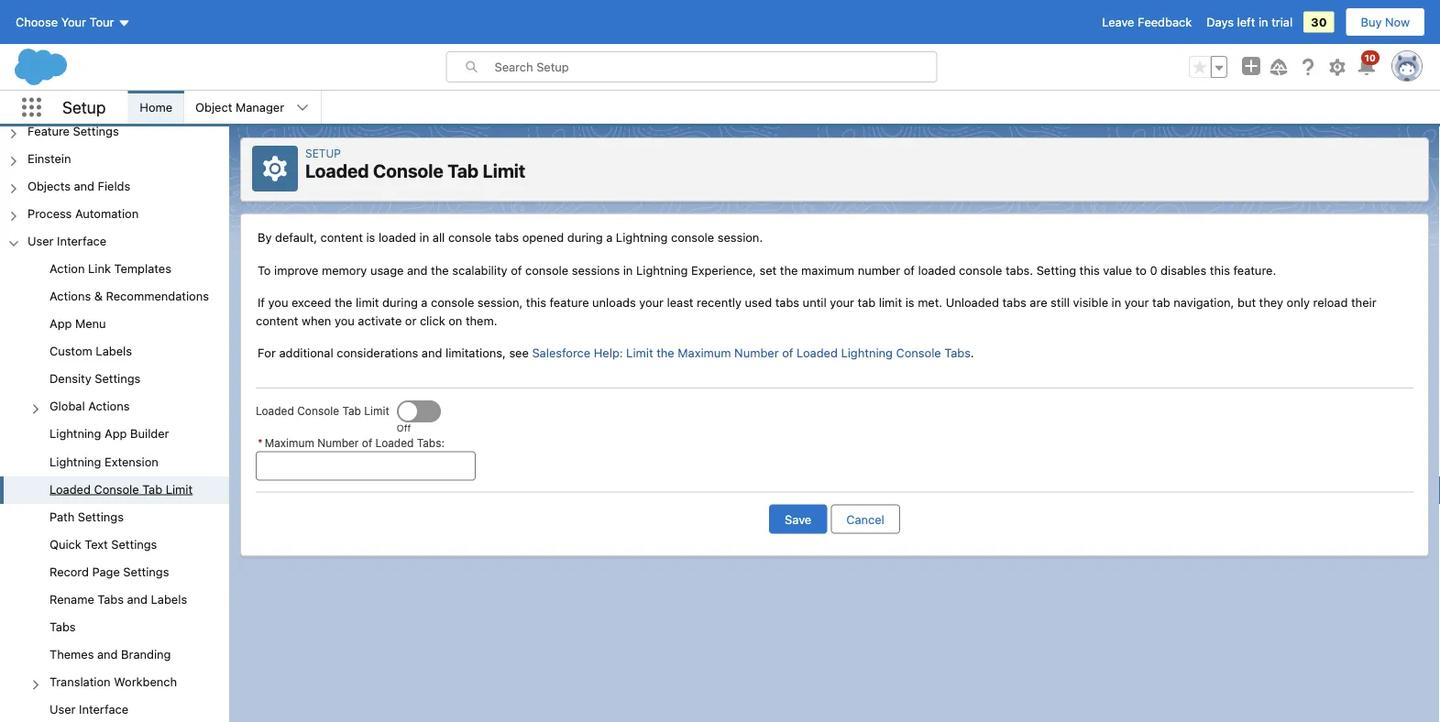 Task type: locate. For each thing, give the bounding box(es) containing it.
of down 'by default, content is loaded in all console tabs opened during a lightning console session.'
[[511, 263, 522, 277]]

0 vertical spatial user interface link
[[28, 234, 107, 250]]

1 horizontal spatial tabs
[[97, 592, 124, 606]]

activate
[[358, 314, 402, 327]]

1 horizontal spatial loaded
[[918, 263, 956, 277]]

interface
[[57, 234, 107, 248], [79, 703, 129, 716]]

user down translation
[[50, 703, 76, 716]]

1 horizontal spatial app
[[105, 427, 127, 441]]

loaded down setup link
[[305, 160, 369, 182]]

1 vertical spatial group
[[0, 256, 229, 722]]

0 vertical spatial content
[[320, 231, 363, 244]]

least
[[667, 296, 694, 309]]

this
[[1080, 263, 1100, 277], [1210, 263, 1230, 277], [526, 296, 546, 309]]

1 vertical spatial maximum
[[265, 437, 314, 450]]

by default, content is loaded in all console tabs opened during a lightning console session.
[[258, 231, 763, 244]]

loaded console tab limit
[[256, 404, 389, 417], [50, 482, 193, 496]]

None text field
[[256, 452, 476, 481]]

1 horizontal spatial your
[[830, 296, 854, 309]]

1 tab from the left
[[858, 296, 876, 309]]

salesforce
[[532, 346, 591, 360]]

content down if in the top left of the page
[[256, 314, 298, 327]]

group
[[1189, 56, 1228, 78], [0, 256, 229, 722]]

0 vertical spatial tabs
[[945, 346, 971, 360]]

your left the least
[[639, 296, 664, 309]]

salesforce help: limit the maximum number of loaded lightning console tabs link
[[532, 346, 971, 360]]

your
[[61, 15, 86, 29]]

lightning up the least
[[636, 263, 688, 277]]

lightning down global
[[50, 427, 101, 441]]

used
[[745, 296, 772, 309]]

fields
[[98, 179, 130, 193]]

save
[[785, 513, 812, 526]]

density settings
[[50, 372, 141, 386]]

1 vertical spatial setup
[[305, 147, 341, 160]]

settings down custom labels link
[[95, 372, 141, 386]]

now
[[1385, 15, 1410, 29]]

tabs down 'record page settings' link
[[97, 592, 124, 606]]

setup for setup
[[62, 97, 106, 117]]

2 vertical spatial tab
[[142, 482, 162, 496]]

loaded inside tree item
[[50, 482, 91, 496]]

console inside if you exceed the limit during a console session, this feature unloads your least recently used tabs until your tab limit is met. unloaded tabs are still visible in your tab navigation, but they only reload their content when you activate or click on them.
[[431, 296, 474, 309]]

to improve memory usage and the scalability of console sessions in lightning experience, set the maximum number of loaded console tabs. setting this value to 0 disables this feature.
[[258, 263, 1276, 277]]

0 vertical spatial you
[[268, 296, 288, 309]]

feature
[[550, 296, 589, 309]]

labels up branding
[[151, 592, 187, 606]]

loaded up *
[[256, 404, 294, 417]]

limit up * maximum number of loaded tabs:
[[364, 404, 389, 417]]

number down used
[[735, 346, 779, 360]]

2 tab from the left
[[1153, 296, 1171, 309]]

1 vertical spatial a
[[421, 296, 428, 309]]

console up experience,
[[671, 231, 714, 244]]

maximum down recently at the top of the page
[[678, 346, 731, 360]]

your down the to
[[1125, 296, 1149, 309]]

leave feedback
[[1102, 15, 1192, 29]]

0 horizontal spatial number
[[317, 437, 359, 450]]

loaded up met.
[[918, 263, 956, 277]]

0 horizontal spatial content
[[256, 314, 298, 327]]

your right until
[[830, 296, 854, 309]]

0 vertical spatial number
[[735, 346, 779, 360]]

loaded inside setup loaded console tab limit
[[305, 160, 369, 182]]

object
[[195, 100, 232, 114]]

0 horizontal spatial you
[[268, 296, 288, 309]]

setting
[[1037, 263, 1076, 277]]

limit up 'by default, content is loaded in all console tabs opened during a lightning console session.'
[[483, 160, 526, 182]]

content up memory
[[320, 231, 363, 244]]

0 horizontal spatial this
[[526, 296, 546, 309]]

1 horizontal spatial you
[[335, 314, 355, 327]]

during up sessions
[[567, 231, 603, 244]]

0 horizontal spatial tab
[[858, 296, 876, 309]]

1 horizontal spatial loaded console tab limit
[[256, 404, 389, 417]]

loaded console tab limit down extension
[[50, 482, 193, 496]]

1 horizontal spatial maximum
[[678, 346, 731, 360]]

0 horizontal spatial during
[[382, 296, 418, 309]]

content
[[320, 231, 363, 244], [256, 314, 298, 327]]

still
[[1051, 296, 1070, 309]]

2 horizontal spatial tabs
[[1003, 296, 1027, 309]]

click
[[420, 314, 445, 327]]

1 vertical spatial actions
[[88, 399, 130, 413]]

1 vertical spatial number
[[317, 437, 359, 450]]

but
[[1238, 296, 1256, 309]]

0 vertical spatial during
[[567, 231, 603, 244]]

them.
[[466, 314, 497, 327]]

1 vertical spatial during
[[382, 296, 418, 309]]

console inside setup loaded console tab limit
[[373, 160, 444, 182]]

settings up record page settings
[[111, 537, 157, 551]]

setup for setup loaded console tab limit
[[305, 147, 341, 160]]

rename tabs and labels
[[50, 592, 187, 606]]

tabs left opened
[[495, 231, 519, 244]]

tab up 'by default, content is loaded in all console tabs opened during a lightning console session.'
[[448, 160, 479, 182]]

choose your tour
[[16, 15, 114, 29]]

is up usage
[[366, 231, 375, 244]]

1 horizontal spatial content
[[320, 231, 363, 244]]

0 horizontal spatial group
[[0, 256, 229, 722]]

settings inside 'link'
[[73, 124, 119, 137]]

tab down extension
[[142, 482, 162, 496]]

tabs up themes
[[50, 620, 76, 634]]

tab down 0
[[1153, 296, 1171, 309]]

a
[[606, 231, 613, 244], [421, 296, 428, 309]]

0 vertical spatial maximum
[[678, 346, 731, 360]]

settings right the feature
[[73, 124, 119, 137]]

tabs.
[[1006, 263, 1033, 277]]

2 horizontal spatial tab
[[448, 160, 479, 182]]

user interface link up action
[[28, 234, 107, 250]]

this left value
[[1080, 263, 1100, 277]]

1 horizontal spatial is
[[906, 296, 915, 309]]

1 vertical spatial tabs
[[97, 592, 124, 606]]

tabs down unloaded
[[945, 346, 971, 360]]

1 horizontal spatial limit
[[879, 296, 902, 309]]

feature
[[28, 124, 70, 137]]

this left feature
[[526, 296, 546, 309]]

setup link
[[305, 147, 341, 160]]

maximum
[[801, 263, 855, 277]]

setup up feature settings
[[62, 97, 106, 117]]

interface down translation workbench link
[[79, 703, 129, 716]]

improve
[[274, 263, 319, 277]]

0 horizontal spatial tab
[[142, 482, 162, 496]]

0 horizontal spatial limit
[[356, 296, 379, 309]]

loaded console tab limit link
[[50, 482, 193, 499]]

tabs
[[945, 346, 971, 360], [97, 592, 124, 606], [50, 620, 76, 634]]

setup up default, on the left
[[305, 147, 341, 160]]

0 horizontal spatial setup
[[62, 97, 106, 117]]

disables
[[1161, 263, 1207, 277]]

30
[[1311, 15, 1327, 29]]

0 horizontal spatial tabs
[[50, 620, 76, 634]]

setup loaded console tab limit
[[305, 147, 526, 182]]

2 horizontal spatial your
[[1125, 296, 1149, 309]]

lightning
[[616, 231, 668, 244], [636, 263, 688, 277], [841, 346, 893, 360], [50, 427, 101, 441], [50, 455, 101, 468]]

0 horizontal spatial loaded console tab limit
[[50, 482, 193, 496]]

in right sessions
[[623, 263, 633, 277]]

app up custom at the left top of page
[[50, 317, 72, 330]]

0 vertical spatial a
[[606, 231, 613, 244]]

setup
[[62, 97, 106, 117], [305, 147, 341, 160]]

1 vertical spatial labels
[[151, 592, 187, 606]]

console down met.
[[896, 346, 941, 360]]

0 vertical spatial tab
[[448, 160, 479, 182]]

user interface link
[[28, 234, 107, 250], [50, 703, 129, 719]]

labels
[[96, 344, 132, 358], [151, 592, 187, 606]]

number
[[858, 263, 900, 277]]

10 button
[[1356, 50, 1380, 78]]

considerations
[[337, 346, 418, 360]]

lightning down if you exceed the limit during a console session, this feature unloads your least recently used tabs until your tab limit is met. unloaded tabs are still visible in your tab navigation, but they only reload their content when you activate or click on them.
[[841, 346, 893, 360]]

settings for feature settings
[[73, 124, 119, 137]]

limit down builder
[[166, 482, 193, 496]]

0 horizontal spatial app
[[50, 317, 72, 330]]

user interface link down translation
[[50, 703, 129, 719]]

loaded console tab limit up * maximum number of loaded tabs:
[[256, 404, 389, 417]]

text
[[85, 537, 108, 551]]

set
[[760, 263, 777, 277]]

this left feature.
[[1210, 263, 1230, 277]]

user interface down translation
[[50, 703, 129, 716]]

additional
[[279, 346, 333, 360]]

1 horizontal spatial tab
[[342, 404, 361, 417]]

actions down action
[[50, 289, 91, 303]]

limit inside tree item
[[166, 482, 193, 496]]

0 vertical spatial loaded
[[379, 231, 416, 244]]

app up lightning extension
[[105, 427, 127, 441]]

console
[[373, 160, 444, 182], [896, 346, 941, 360], [297, 404, 339, 417], [94, 482, 139, 496]]

app menu
[[50, 317, 106, 330]]

console up on
[[431, 296, 474, 309]]

and right usage
[[407, 263, 428, 277]]

1 horizontal spatial group
[[1189, 56, 1228, 78]]

the down the least
[[657, 346, 675, 360]]

during up or
[[382, 296, 418, 309]]

translation workbench link
[[50, 675, 177, 692]]

lightning up sessions
[[616, 231, 668, 244]]

console inside tree item
[[94, 482, 139, 496]]

is left met.
[[906, 296, 915, 309]]

console up unloaded
[[959, 263, 1002, 277]]

and down click
[[422, 346, 442, 360]]

actions
[[50, 289, 91, 303], [88, 399, 130, 413]]

console right all
[[448, 231, 492, 244]]

number right *
[[317, 437, 359, 450]]

global actions
[[50, 399, 130, 413]]

1 horizontal spatial during
[[567, 231, 603, 244]]

session.
[[718, 231, 763, 244]]

is
[[366, 231, 375, 244], [906, 296, 915, 309]]

you right when
[[335, 314, 355, 327]]

the right exceed
[[335, 296, 353, 309]]

the down all
[[431, 263, 449, 277]]

feature.
[[1234, 263, 1276, 277]]

Search Setup text field
[[495, 52, 937, 82]]

1 horizontal spatial setup
[[305, 147, 341, 160]]

user down process
[[28, 234, 54, 248]]

branding
[[121, 648, 171, 661]]

and
[[74, 179, 94, 193], [407, 263, 428, 277], [422, 346, 442, 360], [127, 592, 148, 606], [97, 648, 118, 661]]

loaded console tab limit tree item
[[0, 477, 229, 504]]

console up all
[[373, 160, 444, 182]]

themes
[[50, 648, 94, 661]]

content inside if you exceed the limit during a console session, this feature unloads your least recently used tabs until your tab limit is met. unloaded tabs are still visible in your tab navigation, but they only reload their content when you activate or click on them.
[[256, 314, 298, 327]]

1 horizontal spatial tabs
[[775, 296, 800, 309]]

tab down number
[[858, 296, 876, 309]]

until
[[803, 296, 827, 309]]

0 horizontal spatial your
[[639, 296, 664, 309]]

0 horizontal spatial a
[[421, 296, 428, 309]]

loaded up path
[[50, 482, 91, 496]]

0 horizontal spatial loaded
[[379, 231, 416, 244]]

0 vertical spatial setup
[[62, 97, 106, 117]]

tabs left are
[[1003, 296, 1027, 309]]

0 vertical spatial interface
[[57, 234, 107, 248]]

tour
[[89, 15, 114, 29]]

limit down number
[[879, 296, 902, 309]]

you
[[268, 296, 288, 309], [335, 314, 355, 327]]

in right visible
[[1112, 296, 1122, 309]]

0 vertical spatial app
[[50, 317, 72, 330]]

choose your tour button
[[15, 7, 132, 37]]

console down the lightning extension "link"
[[94, 482, 139, 496]]

loaded up usage
[[379, 231, 416, 244]]

by
[[258, 231, 272, 244]]

actions up "lightning app builder" at bottom
[[88, 399, 130, 413]]

1 horizontal spatial labels
[[151, 592, 187, 606]]

this inside if you exceed the limit during a console session, this feature unloads your least recently used tabs until your tab limit is met. unloaded tabs are still visible in your tab navigation, but they only reload their content when you activate or click on them.
[[526, 296, 546, 309]]

0 horizontal spatial is
[[366, 231, 375, 244]]

labels up density settings
[[96, 344, 132, 358]]

group containing action link templates
[[0, 256, 229, 722]]

lightning down 'lightning app builder' link
[[50, 455, 101, 468]]

1 vertical spatial loaded
[[918, 263, 956, 277]]

the
[[431, 263, 449, 277], [780, 263, 798, 277], [335, 296, 353, 309], [657, 346, 675, 360]]

einstein link
[[28, 151, 71, 168]]

menu
[[75, 317, 106, 330]]

visible
[[1073, 296, 1108, 309]]

tabs left until
[[775, 296, 800, 309]]

0 vertical spatial user interface
[[28, 234, 107, 248]]

1 vertical spatial you
[[335, 314, 355, 327]]

1 vertical spatial is
[[906, 296, 915, 309]]

1 horizontal spatial a
[[606, 231, 613, 244]]

1 vertical spatial content
[[256, 314, 298, 327]]

extension
[[105, 455, 159, 468]]

0 horizontal spatial labels
[[96, 344, 132, 358]]

settings for path settings
[[78, 510, 124, 523]]

action link templates link
[[50, 261, 171, 278]]

settings up quick text settings
[[78, 510, 124, 523]]

app inside 'lightning app builder' link
[[105, 427, 127, 441]]

1 vertical spatial loaded console tab limit
[[50, 482, 193, 496]]

0 vertical spatial labels
[[96, 344, 132, 358]]

setup inside setup loaded console tab limit
[[305, 147, 341, 160]]

interface down process automation link
[[57, 234, 107, 248]]

user interface up action
[[28, 234, 107, 248]]

a up sessions
[[606, 231, 613, 244]]

number
[[735, 346, 779, 360], [317, 437, 359, 450]]

1 vertical spatial interface
[[79, 703, 129, 716]]

limit up activate
[[356, 296, 379, 309]]

0 horizontal spatial tabs
[[495, 231, 519, 244]]

2 vertical spatial tabs
[[50, 620, 76, 634]]

tab up * maximum number of loaded tabs:
[[342, 404, 361, 417]]

1 horizontal spatial number
[[735, 346, 779, 360]]

1 horizontal spatial tab
[[1153, 296, 1171, 309]]

you right if in the top left of the page
[[268, 296, 288, 309]]

console down opened
[[525, 263, 569, 277]]

in
[[1259, 15, 1269, 29], [420, 231, 429, 244], [623, 263, 633, 277], [1112, 296, 1122, 309]]

limit right help:
[[626, 346, 653, 360]]

maximum right *
[[265, 437, 314, 450]]

1 vertical spatial app
[[105, 427, 127, 441]]

a up click
[[421, 296, 428, 309]]

0 vertical spatial group
[[1189, 56, 1228, 78]]



Task type: describe. For each thing, give the bounding box(es) containing it.
they
[[1259, 296, 1284, 309]]

feature settings
[[28, 124, 119, 137]]

for
[[258, 346, 276, 360]]

workbench
[[114, 675, 177, 689]]

when
[[302, 314, 331, 327]]

3 your from the left
[[1125, 296, 1149, 309]]

are
[[1030, 296, 1048, 309]]

leave feedback link
[[1102, 15, 1192, 29]]

action
[[50, 261, 85, 275]]

days left in trial
[[1207, 15, 1293, 29]]

if
[[258, 296, 265, 309]]

loaded down if you exceed the limit during a console session, this feature unloads your least recently used tabs until your tab limit is met. unloaded tabs are still visible in your tab navigation, but they only reload their content when you activate or click on them.
[[797, 346, 838, 360]]

unloads
[[592, 296, 636, 309]]

rename tabs and labels link
[[50, 592, 187, 609]]

lightning app builder link
[[50, 427, 169, 444]]

1 vertical spatial user interface
[[50, 703, 129, 716]]

10
[[1365, 52, 1376, 63]]

see
[[509, 346, 529, 360]]

in left all
[[420, 231, 429, 244]]

leave
[[1102, 15, 1135, 29]]

manager
[[236, 100, 284, 114]]

2 your from the left
[[830, 296, 854, 309]]

2 horizontal spatial this
[[1210, 263, 1230, 277]]

and down 'record page settings' link
[[127, 592, 148, 606]]

record page settings
[[50, 565, 169, 579]]

quick text settings link
[[50, 537, 157, 554]]

of left tabs:
[[362, 437, 372, 450]]

reload
[[1313, 296, 1348, 309]]

quick
[[50, 537, 81, 551]]

loaded down 'off'
[[376, 437, 414, 450]]

labels inside custom labels link
[[96, 344, 132, 358]]

labels inside rename tabs and labels link
[[151, 592, 187, 606]]

usage
[[370, 263, 404, 277]]

0 horizontal spatial maximum
[[265, 437, 314, 450]]

1 vertical spatial user interface link
[[50, 703, 129, 719]]

met.
[[918, 296, 943, 309]]

app inside app menu link
[[50, 317, 72, 330]]

if you exceed the limit during a console session, this feature unloads your least recently used tabs until your tab limit is met. unloaded tabs are still visible in your tab navigation, but they only reload their content when you activate or click on them.
[[256, 296, 1377, 327]]

themes and branding link
[[50, 648, 171, 664]]

choose
[[16, 15, 58, 29]]

settings up rename tabs and labels
[[123, 565, 169, 579]]

1 horizontal spatial this
[[1080, 263, 1100, 277]]

builder
[[130, 427, 169, 441]]

1 your from the left
[[639, 296, 664, 309]]

recommendations
[[106, 289, 209, 303]]

limit inside setup loaded console tab limit
[[483, 160, 526, 182]]

feedback
[[1138, 15, 1192, 29]]

tab inside setup loaded console tab limit
[[448, 160, 479, 182]]

objects
[[28, 179, 71, 193]]

opened
[[522, 231, 564, 244]]

1 vertical spatial user
[[50, 703, 76, 716]]

lightning app builder
[[50, 427, 169, 441]]

experience,
[[691, 263, 756, 277]]

process
[[28, 206, 72, 220]]

* maximum number of loaded tabs:
[[258, 437, 445, 450]]

density settings link
[[50, 372, 141, 388]]

loaded console tab limit inside loaded console tab limit tree item
[[50, 482, 193, 496]]

einstein
[[28, 151, 71, 165]]

in right left
[[1259, 15, 1269, 29]]

record page settings link
[[50, 565, 169, 581]]

in inside if you exceed the limit during a console session, this feature unloads your least recently used tabs until your tab limit is met. unloaded tabs are still visible in your tab navigation, but they only reload their content when you activate or click on them.
[[1112, 296, 1122, 309]]

and up the translation workbench
[[97, 648, 118, 661]]

to
[[1136, 263, 1147, 277]]

cancel
[[846, 513, 885, 526]]

0 vertical spatial is
[[366, 231, 375, 244]]

cancel button
[[831, 505, 900, 534]]

buy
[[1361, 15, 1382, 29]]

on
[[449, 314, 462, 327]]

navigation,
[[1174, 296, 1234, 309]]

session,
[[478, 296, 523, 309]]

unloaded
[[946, 296, 999, 309]]

only
[[1287, 296, 1310, 309]]

path
[[50, 510, 74, 523]]

lightning extension
[[50, 455, 159, 468]]

path settings
[[50, 510, 124, 523]]

settings for density settings
[[95, 372, 141, 386]]

2 horizontal spatial tabs
[[945, 346, 971, 360]]

custom
[[50, 344, 92, 358]]

console up * maximum number of loaded tabs:
[[297, 404, 339, 417]]

lightning inside "link"
[[50, 455, 101, 468]]

feature settings link
[[28, 124, 119, 140]]

trial
[[1272, 15, 1293, 29]]

a inside if you exceed the limit during a console session, this feature unloads your least recently used tabs until your tab limit is met. unloaded tabs are still visible in your tab navigation, but they only reload their content when you activate or click on them.
[[421, 296, 428, 309]]

global actions link
[[50, 399, 130, 416]]

the inside if you exceed the limit during a console session, this feature unloads your least recently used tabs until your tab limit is met. unloaded tabs are still visible in your tab navigation, but they only reload their content when you activate or click on them.
[[335, 296, 353, 309]]

sessions
[[572, 263, 620, 277]]

0 vertical spatial user
[[28, 234, 54, 248]]

exceed
[[292, 296, 331, 309]]

the right set
[[780, 263, 798, 277]]

&
[[94, 289, 103, 303]]

0 vertical spatial loaded console tab limit
[[256, 404, 389, 417]]

limitations,
[[446, 346, 506, 360]]

buy now
[[1361, 15, 1410, 29]]

lightning extension link
[[50, 455, 159, 471]]

tabs link
[[50, 620, 76, 637]]

0 vertical spatial actions
[[50, 289, 91, 303]]

home
[[140, 100, 172, 114]]

during inside if you exceed the limit during a console session, this feature unloads your least recently used tabs until your tab limit is met. unloaded tabs are still visible in your tab navigation, but they only reload their content when you activate or click on them.
[[382, 296, 418, 309]]

user interface tree item
[[0, 228, 229, 722]]

process automation
[[28, 206, 139, 220]]

objects and fields link
[[28, 179, 130, 195]]

of down if you exceed the limit during a console session, this feature unloads your least recently used tabs until your tab limit is met. unloaded tabs are still visible in your tab navigation, but they only reload their content when you activate or click on them.
[[782, 346, 793, 360]]

object manager
[[195, 100, 284, 114]]

or
[[405, 314, 417, 327]]

default,
[[275, 231, 317, 244]]

themes and branding
[[50, 648, 171, 661]]

.
[[971, 346, 974, 360]]

interface for the bottom user interface link
[[79, 703, 129, 716]]

is inside if you exceed the limit during a console session, this feature unloads your least recently used tabs until your tab limit is met. unloaded tabs are still visible in your tab navigation, but they only reload their content when you activate or click on them.
[[906, 296, 915, 309]]

2 limit from the left
[[879, 296, 902, 309]]

app menu link
[[50, 317, 106, 333]]

tab inside tree item
[[142, 482, 162, 496]]

buy now button
[[1345, 7, 1426, 37]]

and up process automation at the left of page
[[74, 179, 94, 193]]

of right number
[[904, 263, 915, 277]]

1 limit from the left
[[356, 296, 379, 309]]

object manager link
[[184, 91, 295, 124]]

all
[[433, 231, 445, 244]]

scalability
[[452, 263, 508, 277]]

interface for the topmost user interface link
[[57, 234, 107, 248]]

1 vertical spatial tab
[[342, 404, 361, 417]]



Task type: vqa. For each thing, say whether or not it's contained in the screenshot.
Path Settings
yes



